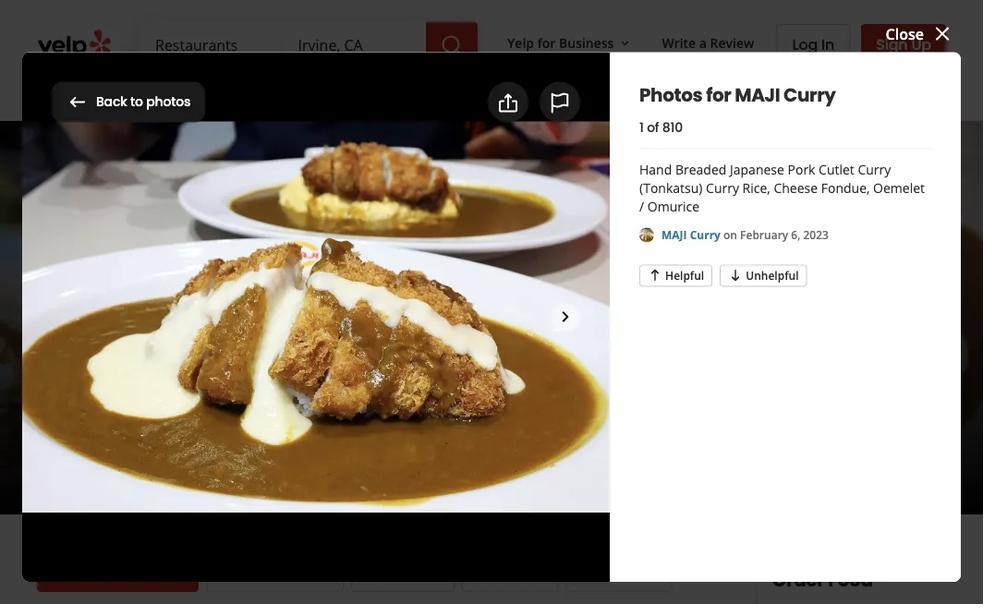 Task type: vqa. For each thing, say whether or not it's contained in the screenshot.
Home
no



Task type: locate. For each thing, give the bounding box(es) containing it.
fondue,
[[821, 179, 870, 197]]

close button
[[886, 22, 954, 45]]

, left comfort
[[523, 393, 527, 413]]

save
[[507, 561, 543, 582]]

photos for maji curry down the review
[[639, 82, 836, 108]]

3.8
[[342, 353, 363, 373]]

for for hand breaded japanese pork cutlet curry (tonkatsu) curry rice, cheese fondue, oemelet / omurice
[[706, 82, 731, 108]]

japanese
[[730, 161, 784, 179], [311, 393, 377, 413]]

oemelet
[[873, 179, 925, 197]]

a
[[699, 34, 707, 51], [123, 561, 133, 582]]

hand breaded japanese pork cutlet curry (tonkatsu) curry rice, cheese fondue, oemelet / omurice
[[639, 161, 925, 215]]

0 horizontal spatial for
[[146, 84, 182, 120]]

rice,
[[743, 179, 770, 197]]

unhelpful button
[[720, 265, 807, 287]]

1 horizontal spatial photos
[[639, 82, 703, 108]]

0 vertical spatial japanese
[[730, 161, 784, 179]]

add photo
[[251, 561, 328, 582]]

photo of maji curry - irvine, ca, us. chicken curry (l) image
[[303, 121, 696, 515]]

of
[[647, 119, 659, 137]]

helpful button
[[639, 265, 713, 287]]

1 horizontal spatial write
[[662, 34, 696, 51]]

share button
[[351, 552, 454, 592]]

log in
[[792, 34, 835, 55]]

maji curry
[[168, 283, 416, 346]]

0 vertical spatial add
[[518, 92, 548, 112]]

1
[[639, 119, 644, 137]]

food
[[153, 153, 188, 173], [596, 393, 631, 413], [828, 567, 873, 593]]

0 horizontal spatial photos
[[52, 84, 141, 120]]

for right yelp
[[538, 34, 556, 51]]

16 helpful v2 image
[[648, 268, 663, 283]]

photos for breaded
[[639, 82, 703, 108]]

1 horizontal spatial japanese
[[730, 161, 784, 179]]

tab list
[[52, 152, 568, 189]]

1 horizontal spatial ,
[[523, 393, 527, 413]]

restaurants link
[[140, 67, 268, 120]]

curry up menu (122) on the top
[[256, 84, 330, 120]]

february
[[740, 227, 788, 242]]

photos for maji curry for (797)
[[52, 84, 330, 120]]

for down write a review link
[[706, 82, 731, 108]]

1 vertical spatial japanese
[[311, 393, 377, 413]]

omurice
[[648, 198, 700, 215]]

1 horizontal spatial a
[[699, 34, 707, 51]]

maji up (541) at top
[[187, 84, 251, 120]]

photo of maji curry - irvine, ca, us. chicken cutlet with cheese image
[[0, 121, 41, 515], [41, 121, 303, 515]]

yelp
[[507, 34, 534, 51]]

by
[[252, 456, 267, 474]]

claimed
[[187, 393, 245, 413]]

food right comfort
[[596, 393, 631, 413]]

2
[[355, 456, 363, 474]]

0 horizontal spatial a
[[123, 561, 133, 582]]

inside
[[365, 153, 408, 173]]

fusion
[[474, 393, 523, 413]]

breaded
[[675, 161, 727, 179]]

curry up see hours
[[381, 393, 422, 413]]

write right 24 star v2 icon in the left of the page
[[81, 561, 119, 582]]

cheese
[[774, 179, 818, 197]]

add for add photo
[[251, 561, 281, 582]]

0 horizontal spatial 24 share v2 image
[[367, 561, 389, 583]]

photos for maji curry
[[639, 82, 836, 108], [52, 84, 330, 120]]

food right order
[[828, 567, 873, 593]]

add photo link
[[206, 552, 344, 592]]

24 flag v2 image
[[549, 92, 571, 114]]

0 vertical spatial write
[[662, 34, 696, 51]]

1 vertical spatial write
[[81, 561, 119, 582]]

Search photos text field
[[629, 84, 932, 121]]

in
[[822, 34, 835, 55]]

1 vertical spatial a
[[123, 561, 133, 582]]

follow
[[611, 561, 657, 582]]

24 share v2 image
[[497, 92, 519, 114], [367, 561, 389, 583]]

0 vertical spatial food
[[153, 153, 188, 173]]

1 vertical spatial 24 share v2 image
[[367, 561, 389, 583]]

write left the review
[[662, 34, 696, 51]]

photos for (797)
[[52, 84, 141, 120]]

1 , from the left
[[422, 393, 426, 413]]

, left asian
[[422, 393, 426, 413]]

follow button
[[566, 552, 673, 592]]

hours
[[397, 429, 428, 444]]

unhelpful
[[746, 267, 799, 283]]

curry left on at the right top
[[690, 227, 721, 242]]

maji up 3.8 star rating image
[[168, 283, 279, 346]]

24 chevron down v2 image
[[512, 80, 534, 102]]

add
[[518, 92, 548, 112], [251, 561, 281, 582]]

1 horizontal spatial food
[[596, 393, 631, 413]]

3.8 star rating image
[[168, 348, 331, 378]]

0 horizontal spatial photos for maji curry
[[52, 84, 330, 120]]

2 vertical spatial food
[[828, 567, 873, 593]]

a left the review
[[699, 34, 707, 51]]

None search field
[[140, 22, 482, 67]]

sign up link
[[861, 24, 946, 65]]

2 horizontal spatial for
[[706, 82, 731, 108]]

japanese curry , asian fusion , comfort food
[[311, 393, 631, 413]]

on
[[724, 227, 737, 242]]

sign
[[876, 34, 908, 55]]

2023
[[804, 227, 829, 242]]

for right to
[[146, 84, 182, 120]]

outside (26)
[[468, 153, 554, 173]]

photos
[[639, 82, 703, 108], [52, 84, 141, 120]]

japanese up rice,
[[730, 161, 784, 179]]

0 vertical spatial 24 share v2 image
[[497, 92, 519, 114]]

24 add v2 image
[[582, 561, 604, 583]]

(122)
[[301, 153, 335, 173]]

0 horizontal spatial ,
[[422, 393, 426, 413]]

16 claim filled v2 image
[[168, 396, 183, 411]]

1 photo of maji curry - irvine, ca, us. chicken cutlet with cheese image from the left
[[0, 121, 41, 515]]

0 vertical spatial a
[[699, 34, 707, 51]]

add right 24 camera v2 icon
[[251, 561, 281, 582]]

open
[[168, 426, 207, 446]]

2 photo of maji curry - irvine, ca, us. chicken cutlet with cheese image from the left
[[41, 121, 303, 515]]

add left '24 flag v2' image
[[518, 92, 548, 112]]

am
[[256, 426, 279, 446]]

(502
[[367, 353, 397, 373]]

back to photos button
[[52, 82, 205, 123]]

0 horizontal spatial photos
[[146, 93, 191, 111]]

(49)
[[412, 153, 438, 173]]

write for write a review
[[81, 561, 119, 582]]

curry up the 3.8
[[288, 283, 416, 346]]

a for review
[[699, 34, 707, 51]]

0 horizontal spatial add
[[251, 561, 281, 582]]

japanese up pm
[[311, 393, 377, 413]]

0 horizontal spatial japanese
[[311, 393, 377, 413]]

a left review
[[123, 561, 133, 582]]

0 horizontal spatial write
[[81, 561, 119, 582]]

reviews)
[[401, 353, 460, 373]]

photo of maji curry - irvine, ca, us. hamburger steak curry w/ cheese image
[[696, 121, 983, 515]]

1 horizontal spatial 24 share v2 image
[[497, 92, 519, 114]]

write
[[662, 34, 696, 51], [81, 561, 119, 582]]

photos
[[552, 92, 603, 112], [146, 93, 191, 111]]

open 11:00 am - 10:00 pm
[[168, 426, 356, 446]]

2 , from the left
[[523, 393, 527, 413]]

tab list containing all (797)
[[52, 152, 568, 189]]

share
[[396, 561, 439, 582]]

outside
[[468, 153, 523, 173]]

previous image
[[26, 303, 48, 325]]

1 horizontal spatial add
[[518, 92, 548, 112]]

810
[[662, 119, 683, 137]]

curry
[[784, 82, 836, 108], [256, 84, 330, 120], [858, 161, 891, 179], [706, 179, 739, 197], [690, 227, 721, 242], [288, 283, 416, 346], [381, 393, 422, 413]]

maji down the review
[[735, 82, 780, 108]]

photos for maji curry up food (541) at the left of page
[[52, 84, 330, 120]]

1 vertical spatial add
[[251, 561, 281, 582]]

food left (541) at top
[[153, 153, 188, 173]]

3.8 (502 reviews)
[[342, 353, 460, 373]]

0 horizontal spatial food
[[153, 153, 188, 173]]

back to photos
[[96, 93, 191, 111]]

1 horizontal spatial for
[[538, 34, 556, 51]]

write a review link
[[655, 26, 762, 59]]

1 horizontal spatial photos for maji curry
[[639, 82, 836, 108]]

for
[[538, 34, 556, 51], [706, 82, 731, 108], [146, 84, 182, 120]]

1 horizontal spatial photos
[[552, 92, 603, 112]]

more
[[564, 82, 596, 99]]



Task type: describe. For each thing, give the bounding box(es) containing it.
search image
[[441, 34, 463, 56]]

comfort
[[531, 393, 592, 413]]

back
[[96, 93, 127, 111]]

menu (122)
[[256, 153, 335, 173]]

11:00
[[214, 426, 252, 446]]

-
[[283, 426, 288, 446]]

24 add photo v2 image
[[489, 91, 511, 113]]

save button
[[462, 552, 559, 592]]

24 camera v2 image
[[222, 561, 244, 583]]

1 vertical spatial food
[[596, 393, 631, 413]]

curry up oemelet
[[858, 161, 891, 179]]

(797)
[[88, 153, 123, 173]]

yelp for business
[[507, 34, 614, 51]]

for for all (797)
[[146, 84, 182, 120]]

(502 reviews) link
[[367, 353, 460, 373]]

auto services link
[[413, 67, 549, 120]]

services
[[459, 82, 508, 99]]

maji down omurice
[[662, 227, 687, 242]]

for inside button
[[538, 34, 556, 51]]

inside (49)
[[365, 153, 438, 173]]

24 chevron down v2 image
[[599, 80, 622, 102]]

pm
[[334, 426, 356, 446]]

(541)
[[192, 153, 226, 173]]

see
[[376, 429, 395, 444]]

24 arrow left v2 image
[[67, 91, 89, 113]]

curry down the log in
[[784, 82, 836, 108]]

to
[[130, 93, 143, 111]]

photos for maji curry for breaded
[[639, 82, 836, 108]]

weeks
[[366, 456, 407, 474]]

business
[[559, 34, 614, 51]]

24 save outline v2 image
[[478, 561, 500, 583]]

review
[[710, 34, 755, 51]]

menu
[[256, 153, 297, 173]]

write a review
[[662, 34, 755, 51]]

food (541)
[[153, 153, 226, 173]]

see hours link
[[367, 426, 437, 448]]

24 close v2 image
[[932, 23, 954, 45]]

/
[[639, 198, 644, 215]]

add photos
[[518, 92, 603, 112]]

maji curry on february 6, 2023
[[662, 227, 829, 242]]

verified by the business 2 weeks ago
[[198, 456, 433, 474]]

(tonkatsu)
[[639, 179, 703, 197]]

food inside tab list
[[153, 153, 188, 173]]

sign up
[[876, 34, 932, 55]]

curry down breaded
[[706, 179, 739, 197]]

write a review link
[[37, 552, 199, 592]]

japanese curry link
[[311, 393, 422, 413]]

next photo image
[[554, 306, 577, 328]]

pork
[[788, 161, 816, 179]]

comfort food link
[[531, 393, 631, 413]]

review
[[137, 561, 184, 582]]

(26)
[[527, 153, 554, 173]]

up
[[912, 34, 932, 55]]

asian fusion link
[[430, 393, 523, 413]]

restaurants
[[155, 82, 228, 99]]

photos inside button
[[146, 93, 191, 111]]

business categories element
[[140, 67, 946, 120]]

2 horizontal spatial food
[[828, 567, 873, 593]]

log
[[792, 34, 818, 55]]

$$
[[269, 393, 286, 413]]

24 share v2 image inside the share button
[[367, 561, 389, 583]]

yelp for business button
[[500, 26, 640, 59]]

asian
[[430, 393, 471, 413]]

more link
[[549, 67, 636, 120]]

write for write a review
[[662, 34, 696, 51]]

log in link
[[777, 24, 850, 65]]

16 chevron down v2 image
[[618, 36, 632, 51]]

add photos link
[[473, 82, 618, 123]]

verified
[[198, 456, 248, 474]]

10:00
[[292, 426, 330, 446]]

see hours
[[376, 429, 428, 444]]

close
[[886, 24, 924, 44]]

a for review
[[123, 561, 133, 582]]

all
[[67, 153, 85, 173]]

helpful
[[665, 267, 704, 283]]

add for add photos
[[518, 92, 548, 112]]

order
[[772, 567, 825, 593]]

photo
[[285, 561, 328, 582]]

japanese inside hand breaded japanese pork cutlet curry (tonkatsu) curry rice, cheese fondue, oemelet / omurice
[[730, 161, 784, 179]]

auto services
[[427, 82, 508, 99]]

16 nothelpful v2 image
[[728, 268, 743, 283]]

the
[[271, 456, 292, 474]]

24 star v2 image
[[52, 561, 74, 583]]

next image
[[935, 303, 957, 325]]

auto
[[427, 82, 456, 99]]

6,
[[791, 227, 801, 242]]

maji curry link
[[662, 227, 724, 242]]

write a review
[[81, 561, 184, 582]]



